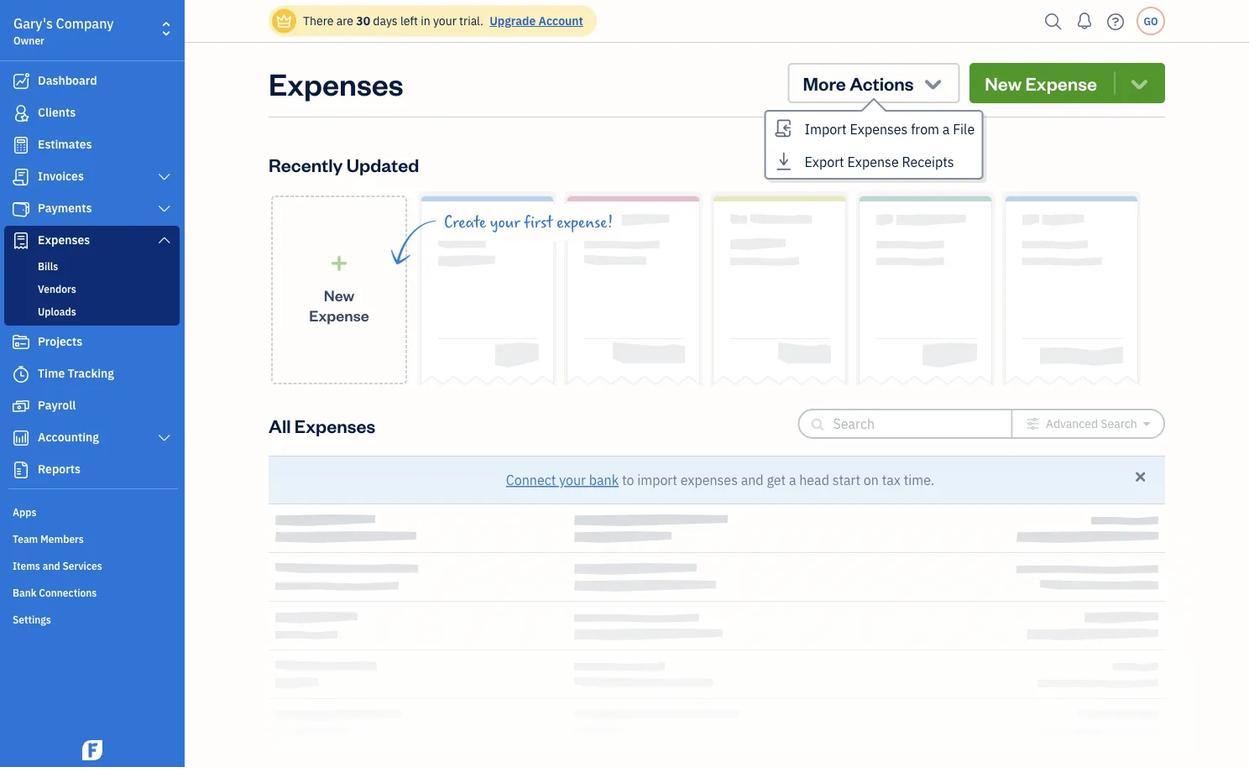 Task type: vqa. For each thing, say whether or not it's contained in the screenshot.
the Account
yes



Task type: describe. For each thing, give the bounding box(es) containing it.
estimates link
[[4, 130, 180, 160]]

gary's company owner
[[13, 15, 114, 47]]

all expenses
[[269, 414, 376, 438]]

bank connections
[[13, 586, 97, 600]]

expense image
[[11, 233, 31, 249]]

expenses right all
[[295, 414, 376, 438]]

expenses down are
[[269, 63, 404, 103]]

reports link
[[4, 455, 180, 485]]

clients
[[38, 105, 76, 120]]

new expense inside new expense button
[[985, 71, 1098, 95]]

payments link
[[4, 194, 180, 224]]

go button
[[1137, 7, 1166, 35]]

projects link
[[4, 327, 180, 358]]

connect
[[506, 472, 556, 489]]

recently
[[269, 152, 343, 176]]

projects
[[38, 334, 82, 349]]

expenses inside button
[[850, 120, 908, 138]]

dashboard image
[[11, 73, 31, 90]]

1 horizontal spatial expense
[[848, 153, 899, 171]]

import expenses from a file button
[[766, 112, 982, 145]]

first
[[524, 213, 553, 232]]

tax
[[882, 472, 901, 489]]

team members link
[[4, 526, 180, 551]]

freshbooks image
[[79, 741, 106, 761]]

your for connect your bank to import expenses and get a head start on tax time.
[[559, 472, 586, 489]]

get
[[767, 472, 786, 489]]

days
[[373, 13, 398, 29]]

create
[[444, 213, 486, 232]]

payroll link
[[4, 391, 180, 422]]

0 horizontal spatial a
[[789, 472, 796, 489]]

client image
[[11, 105, 31, 122]]

payroll
[[38, 398, 76, 413]]

import
[[805, 120, 847, 138]]

items and services
[[13, 559, 102, 573]]

expense!
[[557, 213, 613, 232]]

account
[[539, 13, 583, 29]]

apps
[[13, 506, 36, 519]]

team
[[13, 532, 38, 546]]

upgrade
[[490, 13, 536, 29]]

Search text field
[[833, 411, 985, 438]]

there
[[303, 13, 334, 29]]

invoice image
[[11, 169, 31, 186]]

new expense inside new expense link
[[309, 285, 369, 325]]

0 vertical spatial and
[[741, 472, 764, 489]]

expenses
[[681, 472, 738, 489]]

accounting
[[38, 430, 99, 445]]

head
[[800, 472, 830, 489]]

chevron large down image for invoices
[[157, 170, 172, 184]]

bank
[[589, 472, 619, 489]]

dashboard link
[[4, 66, 180, 97]]

there are 30 days left in your trial. upgrade account
[[303, 13, 583, 29]]

new expense button
[[970, 63, 1166, 103]]

project image
[[11, 334, 31, 351]]

chevrondown image for new expense
[[1128, 71, 1151, 95]]

plus image
[[330, 255, 349, 272]]

time tracking
[[38, 366, 114, 381]]

go to help image
[[1103, 9, 1129, 34]]

chevron large down image for expenses
[[157, 233, 172, 247]]

chevron large down image for payments
[[157, 202, 172, 216]]

file
[[953, 120, 975, 138]]

bills
[[38, 259, 58, 273]]

members
[[40, 532, 84, 546]]

bank
[[13, 586, 37, 600]]

chart image
[[11, 430, 31, 447]]

estimates
[[38, 136, 92, 152]]

on
[[864, 472, 879, 489]]

close image
[[1133, 469, 1149, 485]]

uploads
[[38, 305, 76, 318]]

recently updated
[[269, 152, 419, 176]]

expenses link
[[4, 226, 180, 256]]



Task type: locate. For each thing, give the bounding box(es) containing it.
1 vertical spatial a
[[789, 472, 796, 489]]

team members
[[13, 532, 84, 546]]

2 horizontal spatial expense
[[1026, 71, 1098, 95]]

export expense receipts link
[[766, 145, 982, 178]]

2 chevron large down image from the top
[[157, 432, 172, 445]]

and left get
[[741, 472, 764, 489]]

all
[[269, 414, 291, 438]]

payments
[[38, 200, 92, 216]]

1 vertical spatial new expense
[[309, 285, 369, 325]]

go
[[1144, 14, 1158, 28]]

new expense
[[985, 71, 1098, 95], [309, 285, 369, 325]]

invoices link
[[4, 162, 180, 192]]

new
[[985, 71, 1022, 95], [324, 285, 355, 305]]

in
[[421, 13, 430, 29]]

chevron large down image up expenses link
[[157, 202, 172, 216]]

a right get
[[789, 472, 796, 489]]

expenses inside the main "element"
[[38, 232, 90, 248]]

money image
[[11, 398, 31, 415]]

chevrondown image for more actions
[[922, 71, 945, 95]]

crown image
[[275, 12, 293, 30]]

gary's
[[13, 15, 53, 32]]

expense inside button
[[1026, 71, 1098, 95]]

2 chevron large down image from the top
[[157, 233, 172, 247]]

new inside button
[[985, 71, 1022, 95]]

company
[[56, 15, 114, 32]]

0 horizontal spatial new
[[324, 285, 355, 305]]

2 chevrondown image from the left
[[1128, 71, 1151, 95]]

more actions button
[[788, 63, 960, 103]]

from
[[911, 120, 940, 138]]

left
[[400, 13, 418, 29]]

actions
[[850, 71, 914, 95]]

chevron large down image up the 'bills' link
[[157, 233, 172, 247]]

are
[[336, 13, 353, 29]]

start
[[833, 472, 861, 489]]

create your first expense!
[[444, 213, 613, 232]]

import expenses from a file
[[805, 120, 975, 138]]

chevrondown image up the from
[[922, 71, 945, 95]]

1 vertical spatial expense
[[848, 153, 899, 171]]

uploads link
[[8, 301, 176, 322]]

and
[[741, 472, 764, 489], [43, 559, 60, 573]]

0 horizontal spatial your
[[433, 13, 457, 29]]

expense down import expenses from a file button in the top right of the page
[[848, 153, 899, 171]]

0 horizontal spatial new expense
[[309, 285, 369, 325]]

chevron large down image inside "accounting" link
[[157, 432, 172, 445]]

2 vertical spatial your
[[559, 472, 586, 489]]

0 vertical spatial chevron large down image
[[157, 170, 172, 184]]

chevrondown image inside new expense button
[[1128, 71, 1151, 95]]

2 horizontal spatial your
[[559, 472, 586, 489]]

clients link
[[4, 98, 180, 128]]

more actions
[[803, 71, 914, 95]]

connect your bank button
[[506, 470, 619, 490]]

1 horizontal spatial a
[[943, 120, 950, 138]]

expenses up export expense receipts link
[[850, 120, 908, 138]]

a left the file
[[943, 120, 950, 138]]

connections
[[39, 586, 97, 600]]

bank connections link
[[4, 579, 180, 605]]

chevron large down image for accounting
[[157, 432, 172, 445]]

chevrondown image
[[922, 71, 945, 95], [1128, 71, 1151, 95]]

items and services link
[[4, 553, 180, 578]]

receipts
[[902, 153, 954, 171]]

0 vertical spatial expense
[[1026, 71, 1098, 95]]

your left bank
[[559, 472, 586, 489]]

0 vertical spatial new
[[985, 71, 1022, 95]]

time
[[38, 366, 65, 381]]

chevrondown image inside more actions dropdown button
[[922, 71, 945, 95]]

reports
[[38, 461, 81, 477]]

your
[[433, 13, 457, 29], [490, 213, 520, 232], [559, 472, 586, 489]]

owner
[[13, 34, 44, 47]]

1 vertical spatial and
[[43, 559, 60, 573]]

and inside the main "element"
[[43, 559, 60, 573]]

30
[[356, 13, 370, 29]]

search image
[[1040, 9, 1067, 34]]

a inside button
[[943, 120, 950, 138]]

apps link
[[4, 499, 180, 524]]

1 horizontal spatial new expense
[[985, 71, 1098, 95]]

tracking
[[68, 366, 114, 381]]

and right items on the left of the page
[[43, 559, 60, 573]]

export
[[805, 153, 845, 171]]

settings link
[[4, 606, 180, 631]]

1 horizontal spatial new
[[985, 71, 1022, 95]]

time tracking link
[[4, 359, 180, 390]]

report image
[[11, 462, 31, 479]]

services
[[63, 559, 102, 573]]

expenses
[[269, 63, 404, 103], [850, 120, 908, 138], [38, 232, 90, 248], [295, 414, 376, 438]]

more
[[803, 71, 846, 95]]

your left first
[[490, 213, 520, 232]]

payment image
[[11, 201, 31, 217]]

chevron large down image down payroll link at the bottom
[[157, 432, 172, 445]]

0 vertical spatial chevron large down image
[[157, 202, 172, 216]]

0 vertical spatial new expense
[[985, 71, 1098, 95]]

0 horizontal spatial expense
[[309, 305, 369, 325]]

vendors
[[38, 282, 76, 296]]

0 vertical spatial a
[[943, 120, 950, 138]]

your for create your first expense!
[[490, 213, 520, 232]]

chevron large down image up payments link
[[157, 170, 172, 184]]

a
[[943, 120, 950, 138], [789, 472, 796, 489]]

1 vertical spatial chevron large down image
[[157, 432, 172, 445]]

chevron large down image inside payments link
[[157, 202, 172, 216]]

your right in
[[433, 13, 457, 29]]

dashboard
[[38, 73, 97, 88]]

time.
[[904, 472, 935, 489]]

import
[[637, 472, 678, 489]]

export expense receipts
[[805, 153, 954, 171]]

1 chevrondown image from the left
[[922, 71, 945, 95]]

items
[[13, 559, 40, 573]]

expense down search image at top right
[[1026, 71, 1098, 95]]

1 vertical spatial your
[[490, 213, 520, 232]]

1 vertical spatial chevron large down image
[[157, 233, 172, 247]]

to
[[622, 472, 634, 489]]

1 horizontal spatial your
[[490, 213, 520, 232]]

upgrade account link
[[486, 13, 583, 29]]

vendors link
[[8, 279, 176, 299]]

main element
[[0, 0, 227, 768]]

connect your bank to import expenses and get a head start on tax time.
[[506, 472, 935, 489]]

expense down the 'plus' image
[[309, 305, 369, 325]]

new expense down the 'plus' image
[[309, 285, 369, 325]]

expenses up bills
[[38, 232, 90, 248]]

trial.
[[459, 13, 484, 29]]

1 chevron large down image from the top
[[157, 202, 172, 216]]

2 vertical spatial expense
[[309, 305, 369, 325]]

new expense link
[[271, 196, 407, 385]]

expense
[[1026, 71, 1098, 95], [848, 153, 899, 171], [309, 305, 369, 325]]

0 horizontal spatial chevrondown image
[[922, 71, 945, 95]]

1 horizontal spatial and
[[741, 472, 764, 489]]

chevrondown image down go dropdown button
[[1128, 71, 1151, 95]]

accounting link
[[4, 423, 180, 453]]

settings
[[13, 613, 51, 626]]

new expense down search image at top right
[[985, 71, 1098, 95]]

1 chevron large down image from the top
[[157, 170, 172, 184]]

1 vertical spatial new
[[324, 285, 355, 305]]

notifications image
[[1072, 4, 1098, 38]]

chevron large down image
[[157, 202, 172, 216], [157, 233, 172, 247]]

0 horizontal spatial and
[[43, 559, 60, 573]]

invoices
[[38, 168, 84, 184]]

bills link
[[8, 256, 176, 276]]

chevron large down image
[[157, 170, 172, 184], [157, 432, 172, 445]]

estimate image
[[11, 137, 31, 154]]

new inside 'new expense'
[[324, 285, 355, 305]]

1 horizontal spatial chevrondown image
[[1128, 71, 1151, 95]]

timer image
[[11, 366, 31, 383]]

new expense button
[[970, 63, 1166, 103]]

0 vertical spatial your
[[433, 13, 457, 29]]

updated
[[347, 152, 419, 176]]



